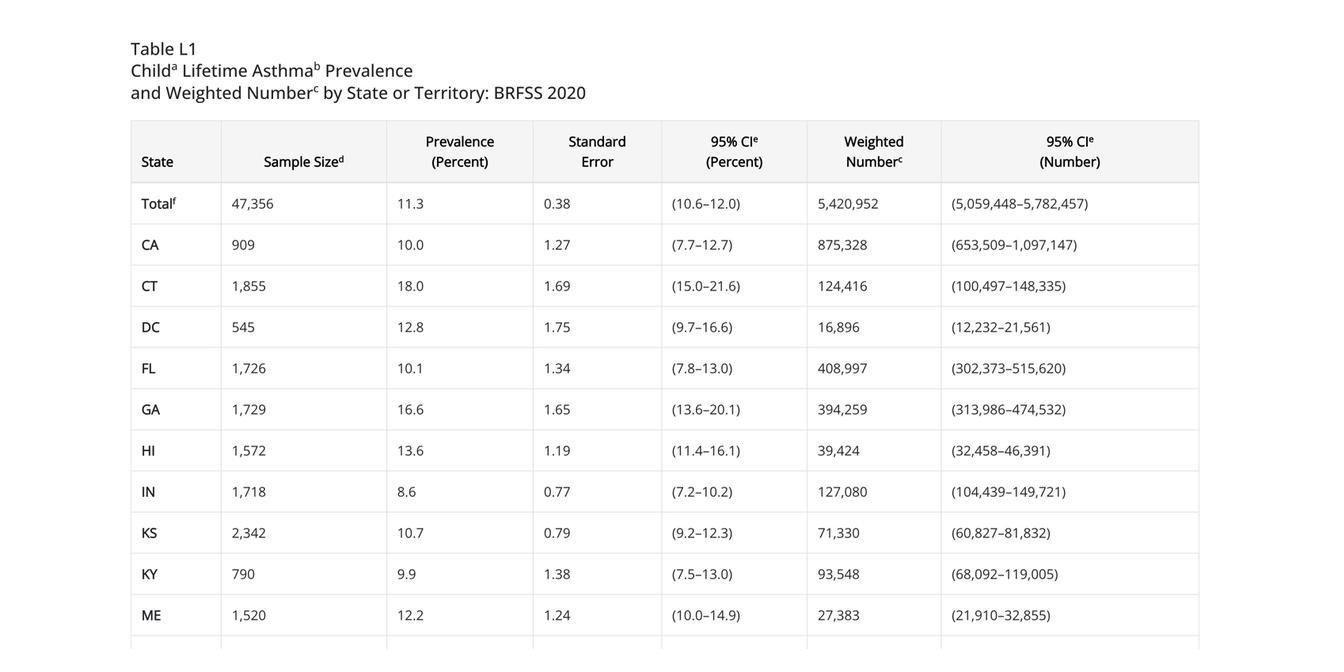 Task type: vqa. For each thing, say whether or not it's contained in the screenshot.


Task type: describe. For each thing, give the bounding box(es) containing it.
1.69
[[544, 277, 571, 295]]

47,356
[[232, 194, 274, 213]]

1,855
[[232, 277, 266, 295]]

1,726
[[232, 359, 266, 377]]

size
[[314, 152, 339, 171]]

9.9
[[397, 565, 416, 583]]

(10.0–14.9)
[[673, 606, 740, 624]]

(7.2–10.2)
[[673, 483, 733, 501]]

10.0
[[397, 236, 424, 254]]

(15.0–21.6)
[[673, 277, 740, 295]]

2020
[[548, 81, 586, 104]]

me
[[142, 606, 161, 624]]

number inside table l1 child a lifetime asthma b prevalence and weighted number c by state or territory: brfss 2020
[[247, 81, 313, 104]]

number inside weighted number c
[[847, 152, 899, 171]]

5,420,952
[[818, 194, 879, 213]]

394,259
[[818, 400, 868, 418]]

0.38
[[544, 194, 571, 213]]

(10.6–12.0)
[[673, 194, 740, 213]]

1,718
[[232, 483, 266, 501]]

sample size d
[[264, 152, 344, 171]]

standard
[[569, 132, 627, 150]]

(7.8–13.0)
[[673, 359, 733, 377]]

27,383
[[818, 606, 860, 624]]

child
[[131, 59, 172, 82]]

408,997
[[818, 359, 868, 377]]

(number)
[[1041, 152, 1101, 171]]

0.77
[[544, 483, 571, 501]]

l1
[[179, 37, 198, 60]]

f
[[173, 195, 176, 207]]

0 horizontal spatial state
[[142, 152, 174, 171]]

standard error
[[569, 132, 627, 171]]

(313,986–474,532)
[[952, 400, 1066, 418]]

(7.7–12.7)
[[673, 236, 733, 254]]

ks
[[142, 524, 157, 542]]

dc
[[142, 318, 160, 336]]

sample
[[264, 152, 311, 171]]

(32,458–46,391)
[[952, 441, 1051, 460]]

c inside table l1 child a lifetime asthma b prevalence and weighted number c by state or territory: brfss 2020
[[313, 80, 319, 95]]

table
[[131, 37, 174, 60]]

13.6
[[397, 441, 424, 460]]

95% for (number)
[[1047, 132, 1074, 150]]

brfss
[[494, 81, 543, 104]]

hi
[[142, 441, 155, 460]]

or
[[393, 81, 410, 104]]

16.6
[[397, 400, 424, 418]]

(21,910–32,855)
[[952, 606, 1051, 624]]

1.38
[[544, 565, 571, 583]]

10.7
[[397, 524, 424, 542]]

1.24
[[544, 606, 571, 624]]

93,548
[[818, 565, 860, 583]]

95% for (percent)
[[711, 132, 738, 150]]

lifetime
[[182, 59, 248, 82]]

weighted inside table l1 child a lifetime asthma b prevalence and weighted number c by state or territory: brfss 2020
[[166, 81, 242, 104]]

(302,373–515,620)
[[952, 359, 1066, 377]]

1.65
[[544, 400, 571, 418]]

16,896
[[818, 318, 860, 336]]

1.75
[[544, 318, 571, 336]]

1.19
[[544, 441, 571, 460]]

875,328
[[818, 236, 868, 254]]

c inside weighted number c
[[899, 153, 903, 165]]

909
[[232, 236, 255, 254]]

d
[[339, 153, 344, 165]]

(653,509–1,097,147)
[[952, 236, 1078, 254]]

545
[[232, 318, 255, 336]]

127,080
[[818, 483, 868, 501]]

18.0
[[397, 277, 424, 295]]

(11.4–16.1)
[[673, 441, 740, 460]]

territory:
[[414, 81, 489, 104]]

1 vertical spatial weighted
[[845, 132, 905, 150]]

12.8
[[397, 318, 424, 336]]

total f
[[142, 194, 176, 213]]

790
[[232, 565, 255, 583]]



Task type: locate. For each thing, give the bounding box(es) containing it.
0 horizontal spatial ci
[[741, 132, 754, 150]]

71,330
[[818, 524, 860, 542]]

(percent) down territory:
[[432, 152, 488, 171]]

prevalence (percent)
[[426, 132, 495, 171]]

1 horizontal spatial e
[[1089, 133, 1094, 144]]

1 horizontal spatial number
[[847, 152, 899, 171]]

(12,232–21,561)
[[952, 318, 1051, 336]]

1 horizontal spatial ci
[[1077, 132, 1089, 150]]

1 vertical spatial number
[[847, 152, 899, 171]]

ct
[[142, 277, 157, 295]]

a
[[172, 58, 178, 73]]

95% up the (number)
[[1047, 132, 1074, 150]]

0 horizontal spatial e
[[754, 133, 758, 144]]

0 horizontal spatial prevalence
[[325, 59, 413, 82]]

39,424
[[818, 441, 860, 460]]

12.2
[[397, 606, 424, 624]]

95% ci e for (number)
[[1047, 132, 1094, 150]]

1 95% ci e from the left
[[711, 132, 758, 150]]

95% ci e up the (number)
[[1047, 132, 1094, 150]]

(68,092–119,005)
[[952, 565, 1059, 583]]

0 horizontal spatial number
[[247, 81, 313, 104]]

prevalence right b
[[325, 59, 413, 82]]

1.27
[[544, 236, 571, 254]]

number left by
[[247, 81, 313, 104]]

0 vertical spatial weighted
[[166, 81, 242, 104]]

1 (percent) from the left
[[432, 152, 488, 171]]

1 e from the left
[[754, 133, 758, 144]]

1 95% from the left
[[711, 132, 738, 150]]

ci
[[741, 132, 754, 150], [1077, 132, 1089, 150]]

95% ci e up (10.6–12.0)
[[711, 132, 758, 150]]

asthma
[[252, 59, 314, 82]]

2 (percent) from the left
[[707, 152, 763, 171]]

(60,827–81,832)
[[952, 524, 1051, 542]]

95%
[[711, 132, 738, 150], [1047, 132, 1074, 150]]

1 horizontal spatial c
[[899, 153, 903, 165]]

weighted
[[166, 81, 242, 104], [845, 132, 905, 150]]

in
[[142, 483, 155, 501]]

1 horizontal spatial state
[[347, 81, 388, 104]]

1 horizontal spatial weighted
[[845, 132, 905, 150]]

(13.6–20.1)
[[673, 400, 740, 418]]

0 horizontal spatial (percent)
[[432, 152, 488, 171]]

0.79
[[544, 524, 571, 542]]

0 vertical spatial prevalence
[[325, 59, 413, 82]]

1 horizontal spatial 95%
[[1047, 132, 1074, 150]]

(percent) up (10.6–12.0)
[[707, 152, 763, 171]]

total
[[142, 194, 173, 213]]

table l1 child a lifetime asthma b prevalence and weighted number c by state or territory: brfss 2020
[[131, 37, 586, 104]]

0 horizontal spatial 95%
[[711, 132, 738, 150]]

e for (percent)
[[754, 133, 758, 144]]

0 vertical spatial c
[[313, 80, 319, 95]]

ky
[[142, 565, 157, 583]]

b
[[314, 58, 321, 73]]

ga
[[142, 400, 160, 418]]

0 vertical spatial number
[[247, 81, 313, 104]]

e
[[754, 133, 758, 144], [1089, 133, 1094, 144]]

0 horizontal spatial 95% ci e
[[711, 132, 758, 150]]

state up total
[[142, 152, 174, 171]]

0 horizontal spatial c
[[313, 80, 319, 95]]

by
[[323, 81, 343, 104]]

prevalence
[[325, 59, 413, 82], [426, 132, 495, 150]]

error
[[582, 152, 614, 171]]

prevalence inside table l1 child a lifetime asthma b prevalence and weighted number c by state or territory: brfss 2020
[[325, 59, 413, 82]]

95% up (10.6–12.0)
[[711, 132, 738, 150]]

2 95% ci e from the left
[[1047, 132, 1094, 150]]

ci for (number)
[[1077, 132, 1089, 150]]

ca
[[142, 236, 159, 254]]

2 ci from the left
[[1077, 132, 1089, 150]]

(5,059,448–5,782,457)
[[952, 194, 1089, 213]]

fl
[[142, 359, 156, 377]]

10.1
[[397, 359, 424, 377]]

state left or
[[347, 81, 388, 104]]

1,572
[[232, 441, 266, 460]]

1 horizontal spatial (percent)
[[707, 152, 763, 171]]

1 ci from the left
[[741, 132, 754, 150]]

number up 5,420,952
[[847, 152, 899, 171]]

(7.5–13.0)
[[673, 565, 733, 583]]

(percent)
[[432, 152, 488, 171], [707, 152, 763, 171]]

(104,439–149,721)
[[952, 483, 1066, 501]]

and
[[131, 81, 161, 104]]

(100,497–148,335)
[[952, 277, 1066, 295]]

1.34
[[544, 359, 571, 377]]

0 horizontal spatial weighted
[[166, 81, 242, 104]]

ci for (percent)
[[741, 132, 754, 150]]

1 vertical spatial c
[[899, 153, 903, 165]]

95% ci e
[[711, 132, 758, 150], [1047, 132, 1094, 150]]

prevalence down territory:
[[426, 132, 495, 150]]

state inside table l1 child a lifetime asthma b prevalence and weighted number c by state or territory: brfss 2020
[[347, 81, 388, 104]]

124,416
[[818, 277, 868, 295]]

state
[[347, 81, 388, 104], [142, 152, 174, 171]]

(9.7–16.6)
[[673, 318, 733, 336]]

weighted number c
[[845, 132, 905, 171]]

(percent) inside prevalence (percent)
[[432, 152, 488, 171]]

2,342
[[232, 524, 266, 542]]

weighted up 5,420,952
[[845, 132, 905, 150]]

1 vertical spatial state
[[142, 152, 174, 171]]

2 95% from the left
[[1047, 132, 1074, 150]]

number
[[247, 81, 313, 104], [847, 152, 899, 171]]

1 vertical spatial prevalence
[[426, 132, 495, 150]]

1,729
[[232, 400, 266, 418]]

1 horizontal spatial prevalence
[[426, 132, 495, 150]]

95% ci e for (percent)
[[711, 132, 758, 150]]

weighted down a
[[166, 81, 242, 104]]

0 vertical spatial state
[[347, 81, 388, 104]]

1 horizontal spatial 95% ci e
[[1047, 132, 1094, 150]]

11.3
[[397, 194, 424, 213]]

2 e from the left
[[1089, 133, 1094, 144]]

8.6
[[397, 483, 416, 501]]

e for (number)
[[1089, 133, 1094, 144]]

1,520
[[232, 606, 266, 624]]



